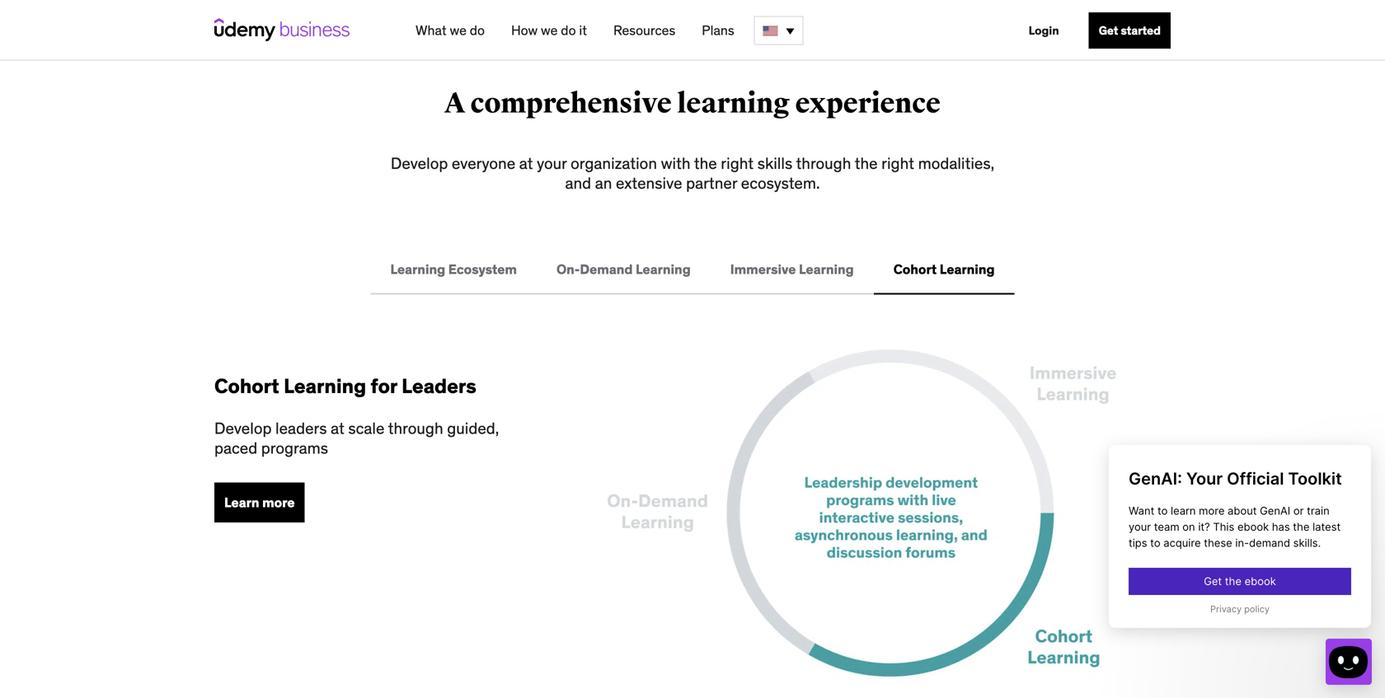 Task type: describe. For each thing, give the bounding box(es) containing it.
immersive learning
[[730, 261, 854, 278]]

immersive learning link
[[711, 246, 874, 295]]

learn more button
[[214, 483, 305, 523]]

learning
[[677, 86, 790, 121]]

ecosystem.
[[741, 173, 820, 193]]

on-demand learning link
[[537, 246, 711, 295]]

cohort for cohort learning for leaders
[[214, 374, 279, 399]]

ecosystem
[[448, 261, 517, 278]]

guided,
[[447, 418, 499, 438]]

learn more
[[224, 494, 295, 511]]

cohort for cohort learning
[[894, 261, 937, 278]]

skills
[[758, 153, 793, 173]]

for
[[371, 374, 397, 399]]

through inside the develop everyone at your organization with the right skills through the right modalities, and an extensive partner ecosystem.
[[796, 153, 851, 173]]

at for comprehensive
[[519, 153, 533, 173]]

on-demand learning
[[557, 261, 691, 278]]

get started
[[1099, 23, 1161, 38]]

leaders
[[275, 418, 327, 438]]

cohort learning for leaders
[[214, 374, 476, 399]]

get started link
[[1089, 12, 1171, 49]]

we for what
[[450, 22, 467, 39]]

learning for cohort learning
[[940, 261, 995, 278]]

what we do
[[416, 22, 485, 39]]

learning for cohort learning for leaders
[[284, 374, 366, 399]]

paced
[[214, 438, 257, 458]]

do for what we do
[[470, 22, 485, 39]]

more
[[262, 494, 295, 511]]

how we do it
[[511, 22, 587, 39]]

programs
[[261, 438, 328, 458]]

a comprehensive learning experience
[[444, 86, 941, 121]]

it
[[579, 22, 587, 39]]

what
[[416, 22, 447, 39]]

organization
[[571, 153, 657, 173]]

develop leaders at scale through guided, paced programs
[[214, 418, 499, 458]]

learning ecosystem
[[390, 261, 517, 278]]

started
[[1121, 23, 1161, 38]]

plans button
[[695, 16, 741, 45]]

login button
[[1019, 12, 1069, 49]]

and
[[565, 173, 591, 193]]

learning ecosystem link
[[371, 246, 537, 295]]

1 the from the left
[[694, 153, 717, 173]]

on-
[[557, 261, 580, 278]]



Task type: vqa. For each thing, say whether or not it's contained in the screenshot.
To
no



Task type: locate. For each thing, give the bounding box(es) containing it.
learning
[[390, 261, 445, 278], [636, 261, 691, 278], [799, 261, 854, 278], [940, 261, 995, 278], [284, 374, 366, 399]]

0 vertical spatial through
[[796, 153, 851, 173]]

learn
[[224, 494, 259, 511]]

1 do from the left
[[470, 22, 485, 39]]

learning for immersive learning
[[799, 261, 854, 278]]

0 horizontal spatial develop
[[214, 418, 272, 438]]

demand
[[580, 261, 633, 278]]

at left your
[[519, 153, 533, 173]]

immersive
[[730, 261, 796, 278]]

your
[[537, 153, 567, 173]]

develop inside the develop everyone at your organization with the right skills through the right modalities, and an extensive partner ecosystem.
[[391, 153, 448, 173]]

we
[[450, 22, 467, 39], [541, 22, 558, 39]]

1 right from the left
[[721, 153, 754, 173]]

udemy business image
[[214, 18, 350, 41]]

resources
[[613, 22, 676, 39]]

do inside dropdown button
[[470, 22, 485, 39]]

cohort
[[894, 261, 937, 278], [214, 374, 279, 399]]

menu navigation
[[402, 0, 1171, 61]]

1 vertical spatial at
[[331, 418, 344, 438]]

how
[[511, 22, 538, 39]]

do for how we do it
[[561, 22, 576, 39]]

we right how
[[541, 22, 558, 39]]

we inside dropdown button
[[450, 22, 467, 39]]

the right the with
[[694, 153, 717, 173]]

at inside develop leaders at scale through guided, paced programs
[[331, 418, 344, 438]]

0 horizontal spatial right
[[721, 153, 754, 173]]

the
[[694, 153, 717, 173], [855, 153, 878, 173]]

the down experience on the right top of the page
[[855, 153, 878, 173]]

develop for a
[[391, 153, 448, 173]]

0 vertical spatial cohort
[[894, 261, 937, 278]]

1 horizontal spatial do
[[561, 22, 576, 39]]

through inside develop leaders at scale through guided, paced programs
[[388, 418, 443, 438]]

cohort learning
[[894, 261, 995, 278]]

an
[[595, 173, 612, 193]]

login
[[1029, 23, 1059, 38]]

1 we from the left
[[450, 22, 467, 39]]

0 horizontal spatial through
[[388, 418, 443, 438]]

resources button
[[607, 16, 682, 45]]

develop left "leaders" at the left
[[214, 418, 272, 438]]

1 horizontal spatial right
[[882, 153, 914, 173]]

at
[[519, 153, 533, 173], [331, 418, 344, 438]]

how we do it button
[[505, 16, 594, 45]]

leaders
[[402, 374, 476, 399]]

modalities,
[[918, 153, 994, 173]]

cohort learning link
[[874, 246, 1015, 295]]

develop for cohort
[[214, 418, 272, 438]]

0 horizontal spatial we
[[450, 22, 467, 39]]

at for learning
[[331, 418, 344, 438]]

do inside "popup button"
[[561, 22, 576, 39]]

experience
[[795, 86, 941, 121]]

everyone
[[452, 153, 515, 173]]

through
[[796, 153, 851, 173], [388, 418, 443, 438]]

develop
[[391, 153, 448, 173], [214, 418, 272, 438]]

develop inside develop leaders at scale through guided, paced programs
[[214, 418, 272, 438]]

do
[[470, 22, 485, 39], [561, 22, 576, 39]]

with
[[661, 153, 691, 173]]

0 horizontal spatial the
[[694, 153, 717, 173]]

0 horizontal spatial at
[[331, 418, 344, 438]]

through right skills
[[796, 153, 851, 173]]

develop everyone at your organization with the right skills through the right modalities, and an extensive partner ecosystem.
[[391, 153, 994, 193]]

we inside "popup button"
[[541, 22, 558, 39]]

2 we from the left
[[541, 22, 558, 39]]

1 vertical spatial cohort
[[214, 374, 279, 399]]

develop left the everyone
[[391, 153, 448, 173]]

tab list containing learning ecosystem
[[214, 246, 1171, 295]]

0 horizontal spatial cohort
[[214, 374, 279, 399]]

right left skills
[[721, 153, 754, 173]]

1 horizontal spatial cohort
[[894, 261, 937, 278]]

through down the leaders
[[388, 418, 443, 438]]

at inside the develop everyone at your organization with the right skills through the right modalities, and an extensive partner ecosystem.
[[519, 153, 533, 173]]

1 horizontal spatial through
[[796, 153, 851, 173]]

partner
[[686, 173, 737, 193]]

get
[[1099, 23, 1118, 38]]

scale
[[348, 418, 385, 438]]

at left scale
[[331, 418, 344, 438]]

plans
[[702, 22, 734, 39]]

1 horizontal spatial develop
[[391, 153, 448, 173]]

we for how
[[541, 22, 558, 39]]

0 vertical spatial at
[[519, 153, 533, 173]]

right left modalities,
[[882, 153, 914, 173]]

2 the from the left
[[855, 153, 878, 173]]

right
[[721, 153, 754, 173], [882, 153, 914, 173]]

1 horizontal spatial at
[[519, 153, 533, 173]]

a
[[444, 86, 465, 121]]

learn more link
[[214, 483, 305, 523]]

extensive
[[616, 173, 682, 193]]

what we do button
[[409, 16, 491, 45]]

0 vertical spatial develop
[[391, 153, 448, 173]]

do left it
[[561, 22, 576, 39]]

0 horizontal spatial do
[[470, 22, 485, 39]]

comprehensive
[[471, 86, 672, 121]]

2 right from the left
[[882, 153, 914, 173]]

1 vertical spatial develop
[[214, 418, 272, 438]]

1 horizontal spatial we
[[541, 22, 558, 39]]

2 do from the left
[[561, 22, 576, 39]]

do right 'what'
[[470, 22, 485, 39]]

we right 'what'
[[450, 22, 467, 39]]

1 horizontal spatial the
[[855, 153, 878, 173]]

1 vertical spatial through
[[388, 418, 443, 438]]

tab list
[[214, 246, 1171, 295]]



